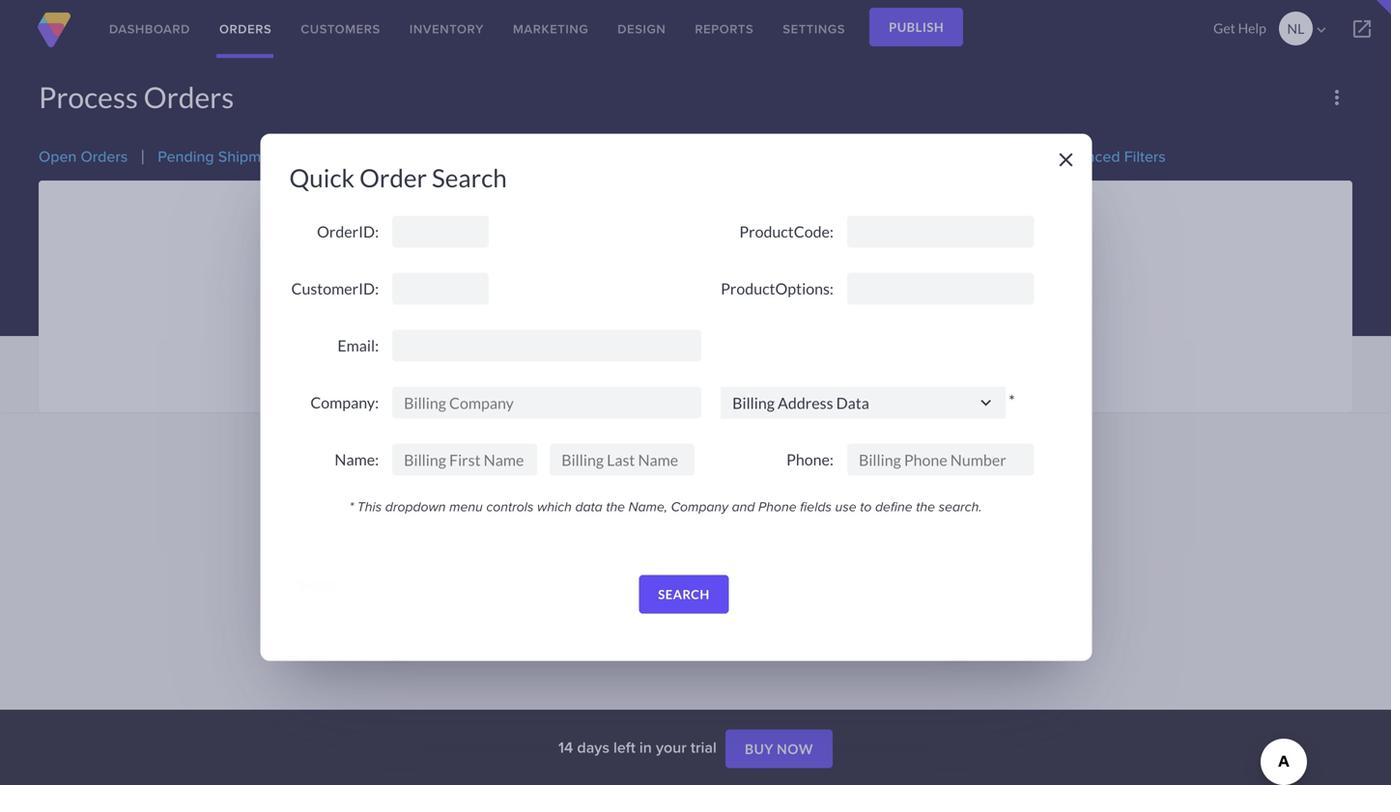 Task type: locate. For each thing, give the bounding box(es) containing it.
| left shipped
[[296, 146, 301, 165]]

0 horizontal spatial the
[[606, 497, 625, 517]]

search down company
[[658, 587, 710, 603]]

0 vertical spatial *
[[1006, 392, 1015, 410]]

customers
[[301, 20, 381, 38]]

the right define
[[916, 497, 936, 517]]

process orders
[[39, 80, 234, 115]]

Billing Phone Number text field
[[848, 444, 1035, 476]]

2 | from the left
[[296, 146, 301, 165]]

name:
[[335, 450, 379, 469]]

process
[[39, 80, 138, 115]]

1 vertical spatial *
[[349, 497, 354, 517]]

1 horizontal spatial |
[[296, 146, 301, 165]]

|
[[140, 146, 145, 165], [296, 146, 301, 165]]

company:
[[311, 393, 379, 412]]

productcode:
[[740, 222, 834, 241]]

0 horizontal spatial |
[[140, 146, 145, 165]]

orders
[[219, 20, 272, 38], [144, 80, 234, 115], [81, 145, 128, 168], [422, 146, 471, 165]]

open
[[39, 145, 77, 168]]

orders right all on the left top
[[422, 146, 471, 165]]

orders up pending
[[144, 80, 234, 115]]

define
[[876, 497, 913, 517]]

settings
[[783, 20, 846, 38]]

phone:
[[787, 450, 834, 469]]

uncaptured payments
[[501, 145, 653, 168]]

get
[[1214, 20, 1236, 36]]

* right 
[[1006, 392, 1015, 410]]

1 horizontal spatial the
[[916, 497, 936, 517]]

company
[[671, 497, 729, 517]]

*
[[1006, 392, 1015, 410], [349, 497, 354, 517]]

1 horizontal spatial search
[[658, 587, 710, 603]]

* for * this dropdown menu controls which data the name, company and phone fields use to define the search.
[[349, 497, 354, 517]]

filters
[[1125, 145, 1166, 168]]

nl
[[1288, 20, 1305, 37]]

shipped
[[313, 145, 370, 168]]

data
[[576, 497, 603, 517]]

orderid:
[[317, 222, 379, 241]]

2 the from the left
[[916, 497, 936, 517]]

buy
[[745, 741, 774, 758]]

reports
[[695, 20, 754, 38]]

open orders link
[[39, 145, 128, 168]]

search
[[432, 163, 507, 193], [658, 587, 710, 603]]

| left pending
[[140, 146, 145, 165]]

1 the from the left
[[606, 497, 625, 517]]

0 horizontal spatial search
[[432, 163, 507, 193]]

uncaptured
[[501, 145, 582, 168]]

email:
[[338, 336, 379, 355]]

menu
[[450, 497, 483, 517]]

the right data on the left bottom
[[606, 497, 625, 517]]

use
[[836, 497, 857, 517]]

orders right open at the top left of the page
[[81, 145, 128, 168]]

all
[[400, 146, 419, 165]]

dropdown
[[385, 497, 446, 517]]

the
[[606, 497, 625, 517], [916, 497, 936, 517]]

pending
[[158, 145, 214, 168]]

publish
[[889, 19, 945, 35]]

buy now
[[745, 741, 814, 758]]

all orders
[[400, 146, 471, 165]]

None text field
[[393, 216, 489, 248], [393, 273, 489, 305], [848, 273, 1035, 305], [393, 330, 702, 362], [393, 216, 489, 248], [393, 273, 489, 305], [848, 273, 1035, 305], [393, 330, 702, 362]]

0 horizontal spatial *
[[349, 497, 354, 517]]

shipped link
[[313, 145, 370, 168]]

dashboard
[[109, 20, 190, 38]]

* left this
[[349, 497, 354, 517]]

search.
[[939, 497, 982, 517]]

* for *
[[1006, 392, 1015, 410]]

search right all on the left top
[[432, 163, 507, 193]]

buy now link
[[726, 730, 833, 769]]

help
[[1239, 20, 1267, 36]]

1 vertical spatial search
[[658, 587, 710, 603]]

Billing First Name text field
[[393, 444, 538, 476]]

orders for all orders
[[422, 146, 471, 165]]

advanced filters link
[[1052, 145, 1166, 168]]

None text field
[[848, 216, 1035, 248], [721, 387, 1006, 419], [848, 216, 1035, 248], [721, 387, 1006, 419]]

productoptions:
[[721, 279, 834, 298]]

1 | from the left
[[140, 146, 145, 165]]

orders for process orders
[[144, 80, 234, 115]]


[[1351, 17, 1374, 41]]

all orders link
[[400, 146, 471, 165]]

pending shipment link
[[158, 145, 283, 168]]

1 horizontal spatial *
[[1006, 392, 1015, 410]]

publish button
[[870, 8, 964, 46]]



Task type: describe. For each thing, give the bounding box(es) containing it.
succeed online with volusion's shopping cart software image
[[35, 13, 73, 47]]

which
[[537, 497, 572, 517]]


[[976, 393, 997, 413]]

and
[[732, 497, 755, 517]]

name,
[[629, 497, 668, 517]]

nl 
[[1288, 20, 1331, 39]]

fields
[[800, 497, 832, 517]]

shipment
[[218, 145, 283, 168]]

quick
[[289, 163, 355, 193]]

orders for open orders
[[81, 145, 128, 168]]

this
[[357, 497, 382, 517]]

order
[[360, 163, 427, 193]]

orders left the customers
[[219, 20, 272, 38]]

to
[[860, 497, 872, 517]]

get help
[[1214, 20, 1267, 36]]

Billing Company text field
[[393, 387, 702, 419]]

marketing
[[513, 20, 589, 38]]

advanced
[[1052, 145, 1121, 168]]

phone
[[759, 497, 797, 517]]

customerid:
[[291, 279, 379, 298]]

dashboard link
[[95, 0, 205, 58]]

quick order search
[[289, 163, 507, 193]]

controls
[[487, 497, 534, 517]]

 link
[[1334, 0, 1392, 58]]

pending shipment
[[158, 145, 283, 168]]

design
[[618, 20, 666, 38]]

advanced filters
[[1052, 145, 1166, 168]]

open orders
[[39, 145, 128, 168]]

inventory
[[410, 20, 484, 38]]

* this dropdown menu controls which data the name, company and phone fields use to define the search.
[[349, 497, 982, 517]]

14
[[559, 737, 573, 759]]

search link
[[639, 576, 729, 614]]

0 vertical spatial search
[[432, 163, 507, 193]]

now
[[777, 741, 814, 758]]

payments
[[586, 145, 653, 168]]

close
[[1055, 148, 1078, 172]]

Billing Last Name text field
[[550, 444, 695, 476]]


[[1313, 21, 1331, 39]]



Task type: vqa. For each thing, say whether or not it's contained in the screenshot.
first 1 from right
no



